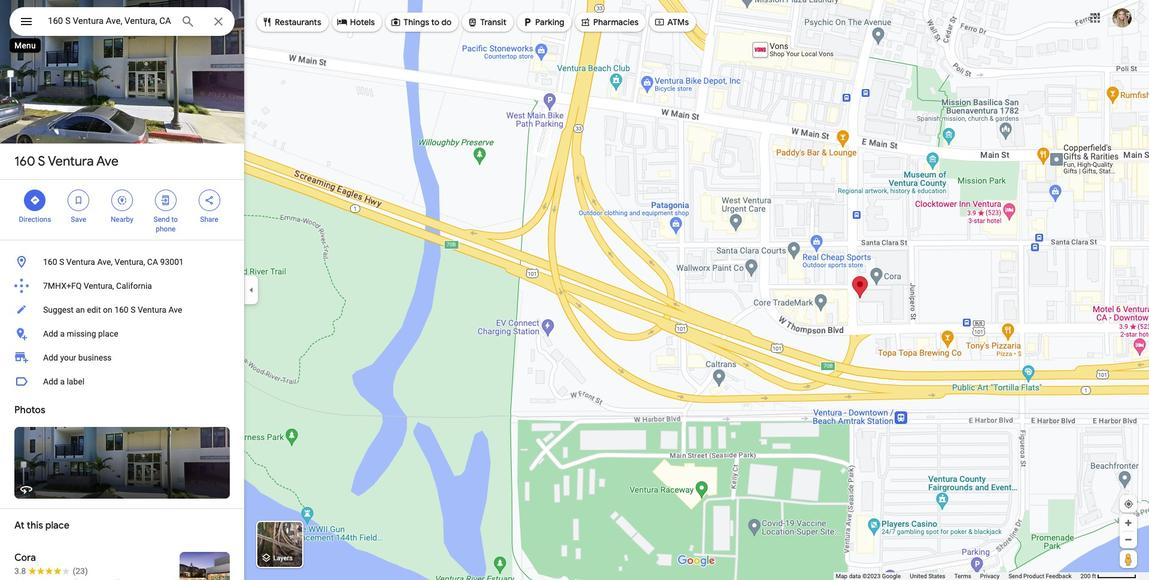 Task type: describe. For each thing, give the bounding box(es) containing it.
ft
[[1093, 574, 1097, 580]]

add for add a missing place
[[43, 329, 58, 339]]

a for label
[[60, 377, 65, 387]]

add a missing place
[[43, 329, 118, 339]]

7mhx+fq
[[43, 281, 82, 291]]


[[337, 16, 348, 29]]

terms button
[[955, 573, 972, 581]]

at this place
[[14, 520, 69, 532]]

place inside button
[[98, 329, 118, 339]]


[[30, 194, 40, 207]]

 things to do
[[391, 16, 452, 29]]

ventura, inside 160 s ventura ave, ventura, ca 93001 button
[[115, 258, 145, 267]]

©2023
[[863, 574, 881, 580]]

nearby
[[111, 216, 134, 224]]

add for add your business
[[43, 353, 58, 363]]

ave inside 'button'
[[169, 305, 182, 315]]

160 s ventura ave, ventura, ca 93001
[[43, 258, 184, 267]]

 restaurants
[[262, 16, 321, 29]]

privacy button
[[981, 573, 1000, 581]]

add for add a label
[[43, 377, 58, 387]]

cora
[[14, 553, 36, 565]]


[[655, 16, 665, 29]]

united states button
[[911, 573, 946, 581]]

united states
[[911, 574, 946, 580]]

product
[[1024, 574, 1045, 580]]


[[73, 194, 84, 207]]

160 s ventura ave
[[14, 153, 119, 170]]

google account: michelle dermenjian  
(michelle.dermenjian@adept.ai) image
[[1113, 8, 1133, 27]]

add a label button
[[0, 370, 244, 394]]

ca
[[147, 258, 158, 267]]

google
[[883, 574, 902, 580]]

s for 160 s ventura ave
[[38, 153, 45, 170]]

add your business
[[43, 353, 112, 363]]

to inside  things to do
[[431, 17, 440, 28]]

send for send to phone
[[154, 216, 170, 224]]

edit
[[87, 305, 101, 315]]

send to phone
[[154, 216, 178, 234]]

send for send product feedback
[[1009, 574, 1023, 580]]

add your business link
[[0, 346, 244, 370]]

show street view coverage image
[[1121, 551, 1138, 569]]

label
[[67, 377, 85, 387]]

 atms
[[655, 16, 689, 29]]

hotels
[[350, 17, 375, 28]]

share
[[200, 216, 219, 224]]

your
[[60, 353, 76, 363]]

photos
[[14, 405, 45, 417]]

 button
[[10, 7, 43, 38]]

pharmacies
[[594, 17, 639, 28]]

privacy
[[981, 574, 1000, 580]]

phone
[[156, 225, 176, 234]]

on
[[103, 305, 112, 315]]

zoom out image
[[1125, 536, 1134, 545]]

s for 160 s ventura ave, ventura, ca 93001
[[59, 258, 64, 267]]

transit
[[480, 17, 507, 28]]

data
[[850, 574, 862, 580]]

california
[[116, 281, 152, 291]]

suggest an edit on 160 s ventura ave
[[43, 305, 182, 315]]



Task type: locate. For each thing, give the bounding box(es) containing it.
2 vertical spatial 160
[[114, 305, 129, 315]]

160 up 
[[14, 153, 35, 170]]

map
[[836, 574, 848, 580]]

add left 'your'
[[43, 353, 58, 363]]

s up 7mhx+fq
[[59, 258, 64, 267]]


[[19, 13, 34, 30]]

1 vertical spatial to
[[172, 216, 178, 224]]

200 ft
[[1081, 574, 1097, 580]]

1 vertical spatial ave
[[169, 305, 182, 315]]

s down california
[[131, 305, 136, 315]]

a inside 'button'
[[60, 377, 65, 387]]

to
[[431, 17, 440, 28], [172, 216, 178, 224]]

s inside 'button'
[[131, 305, 136, 315]]

actions for 160 s ventura ave region
[[0, 180, 244, 240]]

s
[[38, 153, 45, 170], [59, 258, 64, 267], [131, 305, 136, 315]]

 parking
[[522, 16, 565, 29]]

2 a from the top
[[60, 377, 65, 387]]

2 horizontal spatial 160
[[114, 305, 129, 315]]

ventura
[[48, 153, 94, 170], [66, 258, 95, 267], [138, 305, 167, 315]]

states
[[929, 574, 946, 580]]

add inside 'button'
[[43, 377, 58, 387]]

160 for 160 s ventura ave, ventura, ca 93001
[[43, 258, 57, 267]]

missing
[[67, 329, 96, 339]]

things
[[404, 17, 429, 28]]

0 vertical spatial ave
[[96, 153, 119, 170]]

0 horizontal spatial send
[[154, 216, 170, 224]]

ventura, left ca
[[115, 258, 145, 267]]

1 vertical spatial place
[[45, 520, 69, 532]]


[[391, 16, 401, 29]]

 hotels
[[337, 16, 375, 29]]

footer inside google maps "element"
[[836, 573, 1081, 581]]

200 ft button
[[1081, 574, 1137, 580]]

ventura,
[[115, 258, 145, 267], [84, 281, 114, 291]]

1 vertical spatial send
[[1009, 574, 1023, 580]]

1 horizontal spatial to
[[431, 17, 440, 28]]

add inside button
[[43, 329, 58, 339]]

3.8 stars 23 reviews image
[[14, 566, 88, 578]]

map data ©2023 google
[[836, 574, 902, 580]]

place down on
[[98, 329, 118, 339]]

0 horizontal spatial 160
[[14, 153, 35, 170]]

a for missing
[[60, 329, 65, 339]]


[[580, 16, 591, 29]]


[[522, 16, 533, 29]]

business
[[78, 353, 112, 363]]

2 add from the top
[[43, 353, 58, 363]]

160 inside button
[[43, 258, 57, 267]]

s inside button
[[59, 258, 64, 267]]

0 vertical spatial a
[[60, 329, 65, 339]]

1 a from the top
[[60, 329, 65, 339]]

this
[[27, 520, 43, 532]]

add left label
[[43, 377, 58, 387]]

s up 
[[38, 153, 45, 170]]

ventura for ave
[[48, 153, 94, 170]]

layers
[[274, 555, 293, 563]]

1 horizontal spatial place
[[98, 329, 118, 339]]

160 for 160 s ventura ave
[[14, 153, 35, 170]]

1 horizontal spatial ave
[[169, 305, 182, 315]]

160 inside 'button'
[[114, 305, 129, 315]]

add
[[43, 329, 58, 339], [43, 353, 58, 363], [43, 377, 58, 387]]

ventura up 
[[48, 153, 94, 170]]

1 horizontal spatial s
[[59, 258, 64, 267]]

 transit
[[467, 16, 507, 29]]

1 vertical spatial ventura,
[[84, 281, 114, 291]]

2 vertical spatial ventura
[[138, 305, 167, 315]]

7mhx+fq ventura, california button
[[0, 274, 244, 298]]

a left missing
[[60, 329, 65, 339]]


[[117, 194, 128, 207]]

0 horizontal spatial ventura,
[[84, 281, 114, 291]]

add a label
[[43, 377, 85, 387]]

ave
[[96, 153, 119, 170], [169, 305, 182, 315]]

3.8
[[14, 567, 26, 577]]

save
[[71, 216, 86, 224]]

160 s ventura ave main content
[[0, 0, 244, 581]]

0 vertical spatial ventura
[[48, 153, 94, 170]]

suggest
[[43, 305, 74, 315]]

2 horizontal spatial s
[[131, 305, 136, 315]]

atms
[[668, 17, 689, 28]]

7mhx+fq ventura, california
[[43, 281, 152, 291]]

1 vertical spatial ventura
[[66, 258, 95, 267]]

send product feedback button
[[1009, 573, 1072, 581]]

3 add from the top
[[43, 377, 58, 387]]

None field
[[48, 14, 171, 28]]

ventura for ave,
[[66, 258, 95, 267]]

a
[[60, 329, 65, 339], [60, 377, 65, 387]]

(23)
[[73, 567, 88, 577]]

0 vertical spatial 160
[[14, 153, 35, 170]]

zoom in image
[[1125, 519, 1134, 528]]

0 horizontal spatial ave
[[96, 153, 119, 170]]

0 vertical spatial s
[[38, 153, 45, 170]]

160 up 7mhx+fq
[[43, 258, 57, 267]]

0 vertical spatial add
[[43, 329, 58, 339]]

footer containing map data ©2023 google
[[836, 573, 1081, 581]]

place
[[98, 329, 118, 339], [45, 520, 69, 532]]


[[262, 16, 273, 29]]

1 horizontal spatial ventura,
[[115, 258, 145, 267]]

1 vertical spatial s
[[59, 258, 64, 267]]

none field inside 160 s ventura ave, ventura, ca 93001 "field"
[[48, 14, 171, 28]]

1 vertical spatial 160
[[43, 258, 57, 267]]

ave up 
[[96, 153, 119, 170]]

1 horizontal spatial 160
[[43, 258, 57, 267]]

0 vertical spatial to
[[431, 17, 440, 28]]

send inside send to phone
[[154, 216, 170, 224]]

ave,
[[97, 258, 113, 267]]

collapse side panel image
[[245, 284, 258, 297]]

send
[[154, 216, 170, 224], [1009, 574, 1023, 580]]

to left do
[[431, 17, 440, 28]]

0 vertical spatial place
[[98, 329, 118, 339]]

2 vertical spatial add
[[43, 377, 58, 387]]

1 vertical spatial a
[[60, 377, 65, 387]]

united
[[911, 574, 928, 580]]

0 horizontal spatial to
[[172, 216, 178, 224]]

200
[[1081, 574, 1091, 580]]

directions
[[19, 216, 51, 224]]

1 add from the top
[[43, 329, 58, 339]]

footer
[[836, 573, 1081, 581]]

 search field
[[10, 7, 235, 38]]

ave down 93001
[[169, 305, 182, 315]]

160
[[14, 153, 35, 170], [43, 258, 57, 267], [114, 305, 129, 315]]

a inside button
[[60, 329, 65, 339]]

0 horizontal spatial s
[[38, 153, 45, 170]]

2 vertical spatial s
[[131, 305, 136, 315]]

ventura, inside 7mhx+fq ventura, california button
[[84, 281, 114, 291]]

0 vertical spatial send
[[154, 216, 170, 224]]

93001
[[160, 258, 184, 267]]

160 S Ventura Ave, Ventura, CA 93001 field
[[10, 7, 235, 36]]

160 right on
[[114, 305, 129, 315]]

an
[[76, 305, 85, 315]]

at
[[14, 520, 24, 532]]

send inside button
[[1009, 574, 1023, 580]]

google maps element
[[0, 0, 1150, 581]]

do
[[442, 17, 452, 28]]

show your location image
[[1124, 499, 1135, 510]]

parking
[[535, 17, 565, 28]]


[[204, 194, 215, 207]]

add down suggest
[[43, 329, 58, 339]]

ventura left ave,
[[66, 258, 95, 267]]

to up phone
[[172, 216, 178, 224]]

terms
[[955, 574, 972, 580]]

0 vertical spatial ventura,
[[115, 258, 145, 267]]


[[160, 194, 171, 207]]

place right this
[[45, 520, 69, 532]]

add a missing place button
[[0, 322, 244, 346]]


[[467, 16, 478, 29]]

ventura inside 'button'
[[138, 305, 167, 315]]

1 horizontal spatial send
[[1009, 574, 1023, 580]]

ventura, up edit
[[84, 281, 114, 291]]

 pharmacies
[[580, 16, 639, 29]]

send product feedback
[[1009, 574, 1072, 580]]

send up phone
[[154, 216, 170, 224]]

0 horizontal spatial place
[[45, 520, 69, 532]]

feedback
[[1047, 574, 1072, 580]]

suggest an edit on 160 s ventura ave button
[[0, 298, 244, 322]]

ventura inside button
[[66, 258, 95, 267]]

160 s ventura ave, ventura, ca 93001 button
[[0, 250, 244, 274]]

ventura down california
[[138, 305, 167, 315]]

a left label
[[60, 377, 65, 387]]

to inside send to phone
[[172, 216, 178, 224]]

1 vertical spatial add
[[43, 353, 58, 363]]

restaurants
[[275, 17, 321, 28]]

send left product on the bottom of page
[[1009, 574, 1023, 580]]



Task type: vqa. For each thing, say whether or not it's contained in the screenshot.


